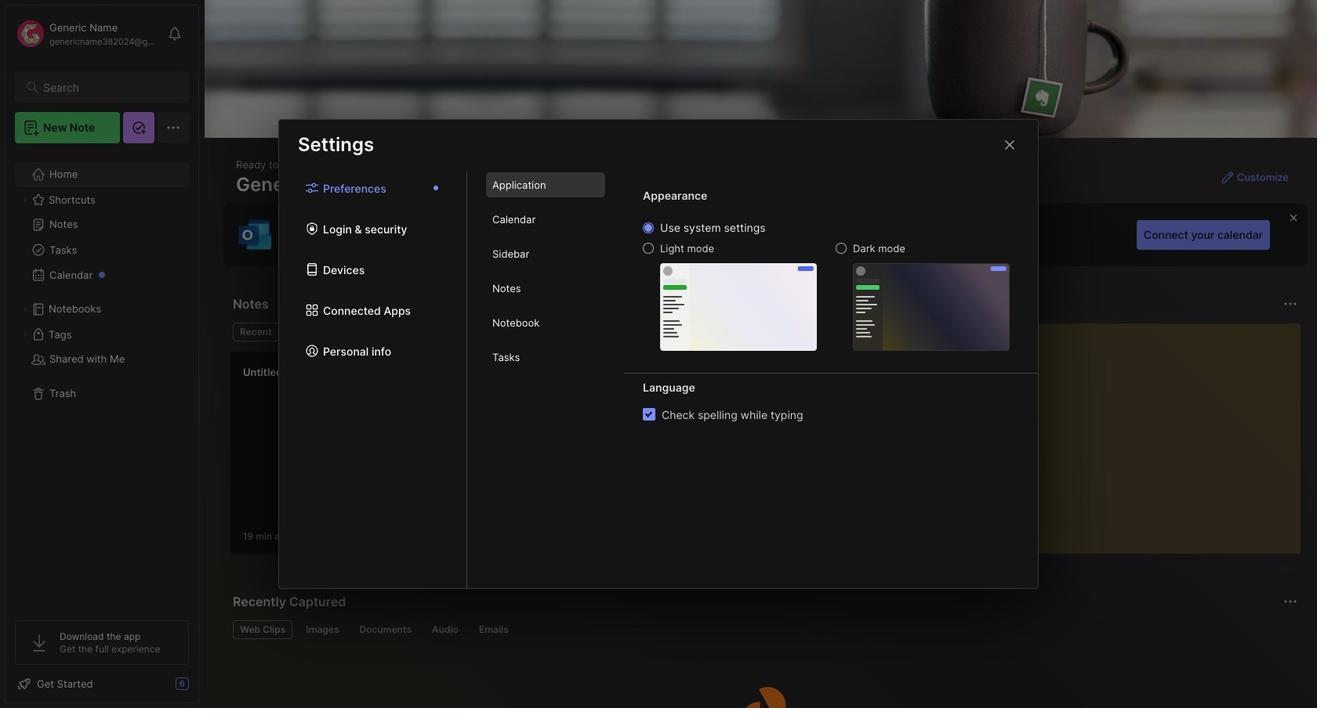 Task type: locate. For each thing, give the bounding box(es) containing it.
None search field
[[43, 78, 175, 96]]

tab
[[486, 173, 605, 198], [486, 207, 605, 232], [486, 242, 605, 267], [486, 276, 605, 302], [486, 311, 605, 336], [233, 323, 279, 342], [486, 345, 605, 371], [233, 621, 293, 640], [299, 621, 346, 640], [352, 621, 419, 640], [425, 621, 466, 640], [472, 621, 516, 640]]

main element
[[0, 0, 204, 709]]

option group
[[643, 222, 1010, 351]]

close image
[[1001, 136, 1019, 154]]

None checkbox
[[643, 409, 656, 421]]

None radio
[[643, 243, 654, 254], [836, 243, 847, 254], [643, 243, 654, 254], [836, 243, 847, 254]]

row group
[[230, 351, 512, 565]]

tree
[[5, 153, 198, 607]]

tab list
[[279, 173, 467, 589], [467, 173, 624, 589], [233, 621, 1295, 640]]

None radio
[[643, 223, 654, 234]]

expand notebooks image
[[20, 305, 30, 314]]

expand tags image
[[20, 330, 30, 340]]



Task type: describe. For each thing, give the bounding box(es) containing it.
none search field inside main element
[[43, 78, 175, 96]]

Search text field
[[43, 80, 175, 95]]

tree inside main element
[[5, 153, 198, 607]]

Start writing… text field
[[970, 324, 1300, 542]]



Task type: vqa. For each thing, say whether or not it's contained in the screenshot.
Sort field
no



